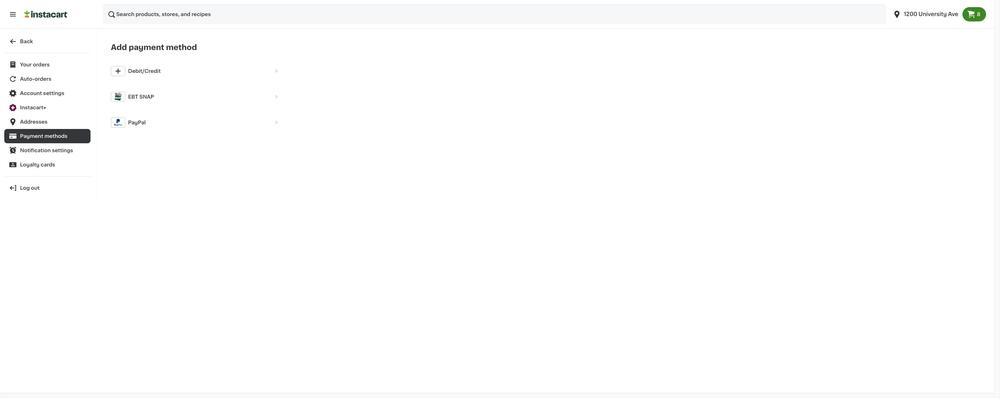Task type: vqa. For each thing, say whether or not it's contained in the screenshot.
Notification settings link
yes



Task type: describe. For each thing, give the bounding box(es) containing it.
debit/credit button
[[108, 58, 287, 84]]

ebt snap
[[128, 94, 154, 100]]

debit/credit
[[128, 69, 161, 74]]

Search field
[[103, 4, 886, 24]]

out
[[31, 186, 40, 191]]

8
[[978, 12, 981, 17]]

instacart+
[[20, 105, 46, 110]]

add payment method
[[111, 44, 197, 51]]

settings for account settings
[[43, 91, 64, 96]]

1200 university ave button
[[893, 4, 959, 24]]

your orders
[[20, 62, 50, 67]]

8 button
[[964, 7, 987, 21]]

instacart+ link
[[4, 101, 91, 115]]

settings for notification settings
[[52, 148, 73, 153]]

auto-orders link
[[4, 72, 91, 86]]

cards
[[41, 163, 55, 168]]

ebt snap button
[[108, 84, 287, 110]]

payment
[[20, 134, 43, 139]]

paypal
[[128, 120, 146, 125]]

auto-
[[20, 77, 35, 82]]

loyalty cards link
[[4, 158, 91, 172]]

orders for auto-orders
[[35, 77, 51, 82]]

account
[[20, 91, 42, 96]]

account settings
[[20, 91, 64, 96]]

your orders link
[[4, 58, 91, 72]]

addresses
[[20, 120, 48, 125]]

ebt
[[128, 94, 138, 100]]

snap
[[140, 94, 154, 100]]

your
[[20, 62, 32, 67]]

notification settings
[[20, 148, 73, 153]]

payment methods link
[[4, 129, 91, 144]]

1200
[[905, 11, 918, 17]]

1200 university ave
[[905, 11, 959, 17]]

methods
[[44, 134, 68, 139]]



Task type: locate. For each thing, give the bounding box(es) containing it.
settings inside 'link'
[[43, 91, 64, 96]]

1 vertical spatial orders
[[35, 77, 51, 82]]

paypal link
[[108, 110, 287, 136]]

settings
[[43, 91, 64, 96], [52, 148, 73, 153]]

log
[[20, 186, 30, 191]]

1 vertical spatial settings
[[52, 148, 73, 153]]

back link
[[4, 34, 91, 49]]

back
[[20, 39, 33, 44]]

0 vertical spatial orders
[[33, 62, 50, 67]]

orders up auto-orders
[[33, 62, 50, 67]]

university
[[919, 11, 948, 17]]

account settings link
[[4, 86, 91, 101]]

None search field
[[103, 4, 886, 24]]

settings down methods in the left top of the page
[[52, 148, 73, 153]]

payment
[[129, 44, 164, 51]]

0 vertical spatial settings
[[43, 91, 64, 96]]

loyalty cards
[[20, 163, 55, 168]]

add
[[111, 44, 127, 51]]

1200 university ave button
[[889, 4, 964, 24]]

method
[[166, 44, 197, 51]]

orders up account settings
[[35, 77, 51, 82]]

instacart logo image
[[24, 10, 67, 19]]

orders for your orders
[[33, 62, 50, 67]]

notification
[[20, 148, 51, 153]]

log out
[[20, 186, 40, 191]]

orders
[[33, 62, 50, 67], [35, 77, 51, 82]]

notification settings link
[[4, 144, 91, 158]]

payment methods
[[20, 134, 68, 139]]

ave
[[949, 11, 959, 17]]

auto-orders
[[20, 77, 51, 82]]

addresses link
[[4, 115, 91, 129]]

log out link
[[4, 181, 91, 196]]

settings down "auto-orders" link
[[43, 91, 64, 96]]

loyalty
[[20, 163, 39, 168]]



